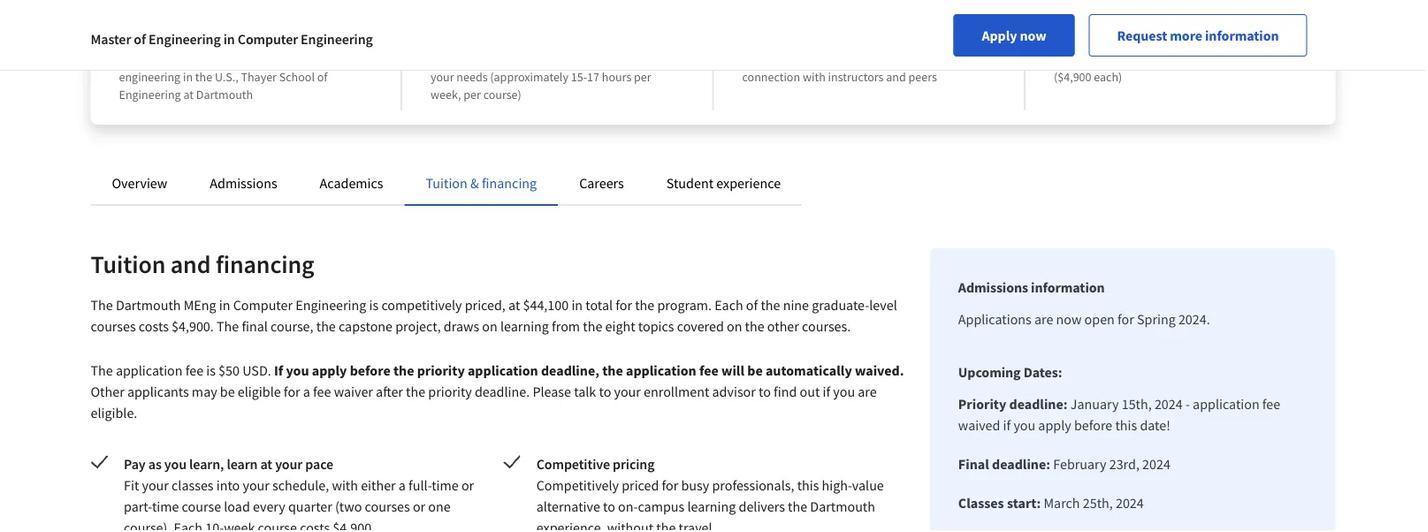 Task type: locate. For each thing, give the bounding box(es) containing it.
your
[[431, 69, 454, 85], [614, 383, 641, 401], [275, 455, 303, 473], [142, 477, 169, 494], [243, 477, 270, 494]]

1 horizontal spatial each
[[715, 296, 743, 314]]

one inside pay as you learn, learn at your pace fit your classes into your schedule, with either a full-time or part-time course load every quarter (two courses or one course). each 10-week course costs $4,900.
[[428, 498, 451, 516]]

academics link
[[320, 174, 383, 192]]

each left 10-
[[174, 519, 203, 531]]

in
[[223, 30, 235, 48], [1213, 51, 1223, 67], [183, 69, 193, 85], [219, 296, 230, 314], [572, 296, 583, 314]]

computer
[[238, 30, 298, 48], [233, 296, 293, 314]]

2 vertical spatial the
[[91, 362, 113, 379]]

1 horizontal spatial a
[[399, 477, 406, 494]]

1 vertical spatial costs
[[300, 519, 330, 531]]

without
[[607, 519, 654, 531]]

1 horizontal spatial tuition
[[426, 174, 468, 192]]

1 vertical spatial per
[[634, 69, 651, 85]]

costs down quarter
[[300, 519, 330, 531]]

fee left waiver
[[313, 383, 331, 401]]

1 horizontal spatial dartmouth
[[196, 87, 253, 103]]

each inside the dartmouth meng in computer engineering is competitively priced, at $44,100 in total for the program. each of the nine graduate-level courses costs $4,900. the final course, the capstone project, draws on learning from the eight topics covered on the other courses.
[[715, 296, 743, 314]]

0 horizontal spatial $4,900.
[[172, 317, 214, 335]]

computer up final
[[233, 296, 293, 314]]

or down full- at bottom
[[413, 498, 425, 516]]

in inside $44,100 total cost pay only for courses you enroll in per term ($4,900 each)
[[1213, 51, 1223, 67]]

pace
[[305, 455, 333, 473]]

application
[[116, 362, 183, 379], [468, 362, 538, 379], [626, 362, 697, 379], [1193, 395, 1260, 413]]

your inside complete the program on the schedule that suits your needs (approximately 15-17 hours per week, per course)
[[431, 69, 454, 85]]

0 vertical spatial pay
[[1054, 51, 1073, 67]]

the right from
[[583, 317, 602, 335]]

if inside the application fee is $50 usd. if you apply before the priority application deadline, the application fee will be automatically waived. other applicants may be eligible for a fee waiver after the priority deadline. please talk to your enrollment advisor to find out if you are eligible.
[[823, 383, 830, 401]]

0 vertical spatial is
[[369, 296, 379, 314]]

deadline: for priority
[[1009, 395, 1068, 413]]

to
[[599, 383, 611, 401], [759, 383, 771, 401], [603, 498, 615, 516]]

1 vertical spatial deadline:
[[992, 455, 1051, 473]]

per down that
[[634, 69, 651, 85]]

for up campus
[[662, 477, 678, 494]]

a left waiver
[[303, 383, 310, 401]]

computer up professional
[[238, 30, 298, 48]]

1 vertical spatial each
[[174, 519, 203, 531]]

0 vertical spatial computer
[[238, 30, 298, 48]]

1 vertical spatial pay
[[124, 455, 146, 473]]

before
[[350, 362, 391, 379], [1074, 416, 1113, 434]]

one down full- at bottom
[[428, 498, 451, 516]]

1 vertical spatial the
[[217, 317, 239, 335]]

apply now
[[982, 27, 1046, 44]]

0 horizontal spatial courses
[[91, 317, 136, 335]]

week
[[224, 519, 255, 531]]

0 vertical spatial courses
[[1117, 51, 1156, 67]]

2 vertical spatial at
[[260, 455, 272, 473]]

applicants
[[127, 383, 189, 401]]

in up from
[[572, 296, 583, 314]]

learning inside the dartmouth meng in computer engineering is competitively priced, at $44,100 in total for the program. each of the nine graduate-level courses costs $4,900. the final course, the capstone project, draws on learning from the eight topics covered on the other courses.
[[500, 317, 549, 335]]

engineering down engineering
[[119, 87, 181, 103]]

if inside january 15th, 2024 - application fee waived if you apply before this date!
[[1003, 416, 1011, 434]]

1 horizontal spatial time
[[432, 477, 459, 494]]

spring
[[1137, 310, 1176, 328]]

master
[[91, 30, 131, 48]]

computer for engineering
[[238, 30, 298, 48]]

application right -
[[1193, 395, 1260, 413]]

in inside 'earn an ivy league degree from one of the first professional schools of engineering in the u.s., thayer school of engineering at dartmouth'
[[183, 69, 193, 85]]

1 vertical spatial apply
[[1038, 416, 1071, 434]]

1 horizontal spatial information
[[1205, 27, 1279, 44]]

1 horizontal spatial apply
[[1038, 416, 1071, 434]]

0 horizontal spatial each
[[174, 519, 203, 531]]

if
[[274, 362, 283, 379]]

1 vertical spatial is
[[206, 362, 216, 379]]

1 horizontal spatial course
[[258, 519, 297, 531]]

is
[[369, 296, 379, 314], [206, 362, 216, 379]]

0 vertical spatial per
[[1225, 51, 1243, 67]]

courses down the either
[[365, 498, 410, 516]]

admissions information
[[958, 279, 1105, 296]]

per
[[1225, 51, 1243, 67], [634, 69, 651, 85], [464, 87, 481, 103]]

deadline: up the start:
[[992, 455, 1051, 473]]

0 vertical spatial $4,900.
[[172, 317, 214, 335]]

connection
[[742, 69, 800, 85]]

courses inside the dartmouth meng in computer engineering is competitively priced, at $44,100 in total for the program. each of the nine graduate-level courses costs $4,900. the final course, the capstone project, draws on learning from the eight topics covered on the other courses.
[[91, 317, 136, 335]]

each up the covered
[[715, 296, 743, 314]]

0 horizontal spatial course
[[182, 498, 221, 516]]

engineering up first
[[149, 30, 221, 48]]

2 horizontal spatial courses
[[1117, 51, 1156, 67]]

or right full- at bottom
[[462, 477, 474, 494]]

0 horizontal spatial one
[[148, 51, 168, 67]]

now right the apply
[[1020, 27, 1046, 44]]

apply up final deadline: february 23rd, 2024
[[1038, 416, 1071, 434]]

0 horizontal spatial pay
[[124, 455, 146, 473]]

as
[[148, 455, 162, 473]]

of
[[134, 30, 146, 48], [171, 51, 181, 67], [333, 51, 344, 67], [317, 69, 328, 85], [746, 296, 758, 314]]

the down first
[[195, 69, 212, 85]]

1 vertical spatial total
[[586, 296, 613, 314]]

0 vertical spatial financing
[[482, 174, 537, 192]]

into
[[216, 477, 240, 494]]

0 horizontal spatial costs
[[139, 317, 169, 335]]

dartmouth inside competitive pricing competitively priced for busy professionals, this high-value alternative to on-campus learning delivers the dartmouth experience, without the travel.
[[810, 498, 875, 516]]

priority left deadline.
[[428, 383, 472, 401]]

eight
[[605, 317, 635, 335]]

$50
[[219, 362, 240, 379]]

1 horizontal spatial with
[[803, 69, 826, 85]]

0 vertical spatial dartmouth
[[196, 87, 253, 103]]

course down every
[[258, 519, 297, 531]]

be right will
[[747, 362, 763, 379]]

0 horizontal spatial at
[[183, 87, 194, 103]]

courses inside pay as you learn, learn at your pace fit your classes into your schedule, with either a full-time or part-time course load every quarter (two courses or one course). each 10-week course costs $4,900.
[[365, 498, 410, 516]]

1 vertical spatial at
[[508, 296, 520, 314]]

2 vertical spatial dartmouth
[[810, 498, 875, 516]]

1 horizontal spatial now
[[1056, 310, 1082, 328]]

before down january
[[1074, 416, 1113, 434]]

1 vertical spatial financing
[[216, 249, 314, 280]]

one inside 'earn an ivy league degree from one of the first professional schools of engineering in the u.s., thayer school of engineering at dartmouth'
[[148, 51, 168, 67]]

1 vertical spatial now
[[1056, 310, 1082, 328]]

value
[[852, 477, 884, 494]]

the inside the application fee is $50 usd. if you apply before the priority application deadline, the application fee will be automatically waived. other applicants may be eligible for a fee waiver after the priority deadline. please talk to your enrollment advisor to find out if you are eligible.
[[91, 362, 113, 379]]

deadline:
[[1009, 395, 1068, 413], [992, 455, 1051, 473]]

$4,900. inside pay as you learn, learn at your pace fit your classes into your schedule, with either a full-time or part-time course load every quarter (two courses or one course). each 10-week course costs $4,900.
[[333, 519, 375, 531]]

february
[[1053, 455, 1107, 473]]

admissions for admissions
[[210, 174, 277, 192]]

0 horizontal spatial per
[[464, 87, 481, 103]]

term
[[1245, 51, 1270, 67]]

learning inside competitive pricing competitively priced for busy professionals, this high-value alternative to on-campus learning delivers the dartmouth experience, without the travel.
[[687, 498, 736, 516]]

out
[[800, 383, 820, 401]]

engineering up schools
[[301, 30, 373, 48]]

engineering up capstone
[[296, 296, 366, 314]]

automatically
[[766, 362, 852, 379]]

quarter
[[288, 498, 332, 516]]

0 vertical spatial or
[[462, 477, 474, 494]]

schools
[[292, 51, 331, 67]]

and down projects,
[[886, 69, 906, 85]]

deadline: for final
[[992, 455, 1051, 473]]

at right the learn
[[260, 455, 272, 473]]

total inside the dartmouth meng in computer engineering is competitively priced, at $44,100 in total for the program. each of the nine graduate-level courses costs $4,900. the final course, the capstone project, draws on learning from the eight topics covered on the other courses.
[[586, 296, 613, 314]]

23rd,
[[1109, 455, 1140, 473]]

courses up other
[[91, 317, 136, 335]]

1 vertical spatial courses
[[91, 317, 136, 335]]

0 horizontal spatial with
[[332, 477, 358, 494]]

financing for tuition and financing
[[216, 249, 314, 280]]

0 vertical spatial this
[[1115, 416, 1137, 434]]

each inside pay as you learn, learn at your pace fit your classes into your schedule, with either a full-time or part-time course load every quarter (two courses or one course). each 10-week course costs $4,900.
[[174, 519, 203, 531]]

you
[[1159, 51, 1178, 67], [286, 362, 309, 379], [833, 383, 855, 401], [1014, 416, 1036, 434], [164, 455, 187, 473]]

is up capstone
[[369, 296, 379, 314]]

1 horizontal spatial at
[[260, 455, 272, 473]]

thayer
[[241, 69, 277, 85]]

in right enroll
[[1213, 51, 1223, 67]]

1 vertical spatial $44,100
[[523, 296, 569, 314]]

at down the 'ivy' at the top left of the page
[[183, 87, 194, 103]]

only
[[1075, 51, 1097, 67]]

tuition down overview
[[91, 249, 166, 280]]

2 horizontal spatial per
[[1225, 51, 1243, 67]]

1 vertical spatial if
[[1003, 416, 1011, 434]]

0 vertical spatial admissions
[[210, 174, 277, 192]]

is left $50
[[206, 362, 216, 379]]

-
[[1186, 395, 1190, 413]]

apply
[[312, 362, 347, 379], [1038, 416, 1071, 434]]

1 vertical spatial admissions
[[958, 279, 1028, 296]]

to left on- on the left bottom of page
[[603, 498, 615, 516]]

1 horizontal spatial or
[[462, 477, 474, 494]]

information up applications are now open for spring 2024.
[[1031, 279, 1105, 296]]

the
[[91, 296, 113, 314], [217, 317, 239, 335], [91, 362, 113, 379]]

courses down request
[[1117, 51, 1156, 67]]

projects,
[[875, 51, 919, 67]]

are inside the application fee is $50 usd. if you apply before the priority application deadline, the application fee will be automatically waived. other applicants may be eligible for a fee waiver after the priority deadline. please talk to your enrollment advisor to find out if you are eligible.
[[858, 383, 877, 401]]

0 vertical spatial each
[[715, 296, 743, 314]]

pay up ($4,900
[[1054, 51, 1073, 67]]

instructors
[[828, 69, 884, 85]]

tuition left &
[[426, 174, 468, 192]]

priority deadline:
[[958, 395, 1068, 413]]

for inside competitive pricing competitively priced for busy professionals, this high-value alternative to on-campus learning delivers the dartmouth experience, without the travel.
[[662, 477, 678, 494]]

cost
[[1155, 27, 1185, 49]]

course up 10-
[[182, 498, 221, 516]]

with down videos,
[[803, 69, 826, 85]]

tuition for tuition and financing
[[91, 249, 166, 280]]

financing right &
[[482, 174, 537, 192]]

1 horizontal spatial costs
[[300, 519, 330, 531]]

student
[[667, 174, 714, 192]]

computer inside the dartmouth meng in computer engineering is competitively priced, at $44,100 in total for the program. each of the nine graduate-level courses costs $4,900. the final course, the capstone project, draws on learning from the eight topics covered on the other courses.
[[233, 296, 293, 314]]

careers link
[[579, 174, 624, 192]]

1 vertical spatial are
[[858, 383, 877, 401]]

hours
[[602, 69, 632, 85]]

($4,900
[[1054, 69, 1092, 85]]

you inside $44,100 total cost pay only for courses you enroll in per term ($4,900 each)
[[1159, 51, 1178, 67]]

your right talk at the bottom left of page
[[614, 383, 641, 401]]

final
[[958, 455, 989, 473]]

0 vertical spatial before
[[350, 362, 391, 379]]

are down admissions information
[[1035, 310, 1053, 328]]

costs inside the dartmouth meng in computer engineering is competitively priced, at $44,100 in total for the program. each of the nine graduate-level courses costs $4,900. the final course, the capstone project, draws on learning from the eight topics covered on the other courses.
[[139, 317, 169, 335]]

this left high-
[[797, 477, 819, 494]]

0 horizontal spatial this
[[797, 477, 819, 494]]

0 vertical spatial with
[[803, 69, 826, 85]]

total up the eight
[[586, 296, 613, 314]]

2 horizontal spatial and
[[922, 51, 942, 67]]

priced
[[622, 477, 659, 494]]

your down as
[[142, 477, 169, 494]]

of left nine
[[746, 296, 758, 314]]

0 vertical spatial now
[[1020, 27, 1046, 44]]

and up peers at the right top of page
[[922, 51, 942, 67]]

0 vertical spatial and
[[922, 51, 942, 67]]

one up engineering
[[148, 51, 168, 67]]

priority down draws
[[417, 362, 465, 379]]

information up term at the right top of the page
[[1205, 27, 1279, 44]]

2 vertical spatial per
[[464, 87, 481, 103]]

with up (two
[[332, 477, 358, 494]]

the
[[183, 51, 200, 67], [483, 51, 500, 67], [566, 51, 583, 67], [195, 69, 212, 85], [635, 296, 655, 314], [761, 296, 780, 314], [316, 317, 336, 335], [583, 317, 602, 335], [745, 317, 765, 335], [393, 362, 414, 379], [602, 362, 623, 379], [406, 383, 425, 401], [788, 498, 807, 516], [656, 519, 676, 531]]

the right "deadline,"
[[602, 362, 623, 379]]

0 vertical spatial time
[[432, 477, 459, 494]]

for right eligible
[[284, 383, 300, 401]]

the right delivers
[[788, 498, 807, 516]]

total
[[1116, 27, 1151, 49], [586, 296, 613, 314]]

videos,
[[784, 51, 820, 67]]

1 horizontal spatial $4,900.
[[333, 519, 375, 531]]

experience
[[716, 174, 781, 192]]

$44,100 up 'only'
[[1054, 27, 1113, 49]]

on up instructors
[[859, 51, 872, 67]]

your inside the application fee is $50 usd. if you apply before the priority application deadline, the application fee will be automatically waived. other applicants may be eligible for a fee waiver after the priority deadline. please talk to your enrollment advisor to find out if you are eligible.
[[614, 383, 641, 401]]

1 vertical spatial and
[[886, 69, 906, 85]]

on right the covered
[[727, 317, 742, 335]]

before up waiver
[[350, 362, 391, 379]]

per down needs
[[464, 87, 481, 103]]

1 vertical spatial tuition
[[91, 249, 166, 280]]

0 horizontal spatial admissions
[[210, 174, 277, 192]]

now left open
[[1056, 310, 1082, 328]]

waiver
[[334, 383, 373, 401]]

courses
[[1117, 51, 1156, 67], [91, 317, 136, 335], [365, 498, 410, 516]]

travel.
[[679, 519, 716, 531]]

be down $50
[[220, 383, 235, 401]]

0 vertical spatial be
[[747, 362, 763, 379]]

$4,900. inside the dartmouth meng in computer engineering is competitively priced, at $44,100 in total for the program. each of the nine graduate-level courses costs $4,900. the final course, the capstone project, draws on learning from the eight topics covered on the other courses.
[[172, 317, 214, 335]]

1 horizontal spatial financing
[[482, 174, 537, 192]]

1 vertical spatial be
[[220, 383, 235, 401]]

degree
[[263, 27, 314, 49]]

1 horizontal spatial one
[[428, 498, 451, 516]]

1 horizontal spatial $44,100
[[1054, 27, 1113, 49]]

dartmouth inside the dartmouth meng in computer engineering is competitively priced, at $44,100 in total for the program. each of the nine graduate-level courses costs $4,900. the final course, the capstone project, draws on learning from the eight topics covered on the other courses.
[[116, 296, 181, 314]]

0 horizontal spatial financing
[[216, 249, 314, 280]]

dartmouth left meng
[[116, 296, 181, 314]]

load
[[224, 498, 250, 516]]

professional
[[225, 51, 289, 67]]

1 vertical spatial information
[[1031, 279, 1105, 296]]

now inside apply now 'button'
[[1020, 27, 1046, 44]]

financing for tuition & financing
[[482, 174, 537, 192]]

0 horizontal spatial dartmouth
[[116, 296, 181, 314]]

schedule
[[585, 51, 632, 67]]

january
[[1071, 395, 1119, 413]]

engineering
[[119, 69, 181, 85]]

0 horizontal spatial a
[[303, 383, 310, 401]]

you right "if"
[[286, 362, 309, 379]]

either
[[361, 477, 396, 494]]

0 horizontal spatial if
[[823, 383, 830, 401]]

the down campus
[[656, 519, 676, 531]]

are down waived.
[[858, 383, 877, 401]]

time
[[432, 477, 459, 494], [152, 498, 179, 516]]

before inside january 15th, 2024 - application fee waived if you apply before this date!
[[1074, 416, 1113, 434]]

$4,900. down meng
[[172, 317, 214, 335]]

are
[[1035, 310, 1053, 328], [858, 383, 877, 401]]

2024 left -
[[1155, 395, 1183, 413]]

dartmouth down high-
[[810, 498, 875, 516]]

0 vertical spatial one
[[148, 51, 168, 67]]

request more information
[[1117, 27, 1279, 44]]

0 horizontal spatial or
[[413, 498, 425, 516]]

0 vertical spatial total
[[1116, 27, 1151, 49]]

enroll
[[1181, 51, 1211, 67]]

0 vertical spatial the
[[91, 296, 113, 314]]

at inside 'earn an ivy league degree from one of the first professional schools of engineering in the u.s., thayer school of engineering at dartmouth'
[[183, 87, 194, 103]]

this down '15th,'
[[1115, 416, 1137, 434]]

1 horizontal spatial courses
[[365, 498, 410, 516]]

with inside lecture videos, hands-on projects, and connection with instructors and peers
[[803, 69, 826, 85]]

may
[[192, 383, 217, 401]]

will
[[722, 362, 745, 379]]

0 horizontal spatial learning
[[500, 317, 549, 335]]

request
[[1117, 27, 1167, 44]]

you down cost
[[1159, 51, 1178, 67]]

deadline: down dates:
[[1009, 395, 1068, 413]]

0 horizontal spatial total
[[586, 296, 613, 314]]

0 vertical spatial are
[[1035, 310, 1053, 328]]

before inside the application fee is $50 usd. if you apply before the priority application deadline, the application fee will be automatically waived. other applicants may be eligible for a fee waiver after the priority deadline. please talk to your enrollment advisor to find out if you are eligible.
[[350, 362, 391, 379]]

information
[[1205, 27, 1279, 44], [1031, 279, 1105, 296]]

needs
[[457, 69, 488, 85]]

priority
[[958, 395, 1007, 413]]

0 vertical spatial $44,100
[[1054, 27, 1113, 49]]

your up every
[[243, 477, 270, 494]]

time right the either
[[432, 477, 459, 494]]

admissions for admissions information
[[958, 279, 1028, 296]]

your up week,
[[431, 69, 454, 85]]

costs
[[139, 317, 169, 335], [300, 519, 330, 531]]

engineering inside 'earn an ivy league degree from one of the first professional schools of engineering in the u.s., thayer school of engineering at dartmouth'
[[119, 87, 181, 103]]

$4,900. down (two
[[333, 519, 375, 531]]

financing up final
[[216, 249, 314, 280]]

0 vertical spatial deadline:
[[1009, 395, 1068, 413]]

if down priority deadline:
[[1003, 416, 1011, 434]]

for up each)
[[1100, 51, 1114, 67]]

and up meng
[[170, 249, 211, 280]]

a inside pay as you learn, learn at your pace fit your classes into your schedule, with either a full-time or part-time course load every quarter (two courses or one course). each 10-week course costs $4,900.
[[399, 477, 406, 494]]

dartmouth down "u.s.,"
[[196, 87, 253, 103]]

0 horizontal spatial now
[[1020, 27, 1046, 44]]

a inside the application fee is $50 usd. if you apply before the priority application deadline, the application fee will be automatically waived. other applicants may be eligible for a fee waiver after the priority deadline. please talk to your enrollment advisor to find out if you are eligible.
[[303, 383, 310, 401]]

classes start: march 25th, 2024
[[958, 494, 1144, 512]]

1 horizontal spatial before
[[1074, 416, 1113, 434]]



Task type: vqa. For each thing, say whether or not it's contained in the screenshot.
difference in the Now That We'Ve Explored The Difference
no



Task type: describe. For each thing, give the bounding box(es) containing it.
that
[[634, 51, 656, 67]]

engineering inside the dartmouth meng in computer engineering is competitively priced, at $44,100 in total for the program. each of the nine graduate-level courses costs $4,900. the final course, the capstone project, draws on learning from the eight topics covered on the other courses.
[[296, 296, 366, 314]]

courses inside $44,100 total cost pay only for courses you enroll in per term ($4,900 each)
[[1117, 51, 1156, 67]]

final
[[242, 317, 268, 335]]

course).
[[124, 519, 171, 531]]

competitive pricing competitively priced for busy professionals, this high-value alternative to on-campus learning delivers the dartmouth experience, without the travel.
[[536, 455, 884, 531]]

of inside the dartmouth meng in computer engineering is competitively priced, at $44,100 in total for the program. each of the nine graduate-level courses costs $4,900. the final course, the capstone project, draws on learning from the eight topics covered on the other courses.
[[746, 296, 758, 314]]

to inside competitive pricing competitively priced for busy professionals, this high-value alternative to on-campus learning delivers the dartmouth experience, without the travel.
[[603, 498, 615, 516]]

hands-
[[823, 51, 859, 67]]

pricing
[[613, 455, 655, 473]]

careers
[[579, 174, 624, 192]]

delivers
[[739, 498, 785, 516]]

upcoming
[[958, 363, 1021, 381]]

competitively
[[381, 296, 462, 314]]

for inside the dartmouth meng in computer engineering is competitively priced, at $44,100 in total for the program. each of the nine graduate-level courses costs $4,900. the final course, the capstone project, draws on learning from the eight topics covered on the other courses.
[[616, 296, 632, 314]]

on-
[[618, 498, 638, 516]]

1 horizontal spatial per
[[634, 69, 651, 85]]

full-
[[409, 477, 432, 494]]

professionals,
[[712, 477, 794, 494]]

total inside $44,100 total cost pay only for courses you enroll in per term ($4,900 each)
[[1116, 27, 1151, 49]]

application up "applicants"
[[116, 362, 183, 379]]

tuition and financing
[[91, 249, 314, 280]]

earn
[[119, 27, 154, 49]]

tuition for tuition & financing
[[426, 174, 468, 192]]

apply inside january 15th, 2024 - application fee waived if you apply before this date!
[[1038, 416, 1071, 434]]

priced,
[[465, 296, 506, 314]]

week,
[[431, 87, 461, 103]]

draws
[[444, 317, 479, 335]]

pay as you learn, learn at your pace fit your classes into your schedule, with either a full-time or part-time course load every quarter (two courses or one course). each 10-week course costs $4,900.
[[124, 455, 474, 531]]

deadline,
[[541, 362, 600, 379]]

january 15th, 2024 - application fee waived if you apply before this date!
[[958, 395, 1281, 434]]

for right open
[[1118, 310, 1134, 328]]

2024 inside january 15th, 2024 - application fee waived if you apply before this date!
[[1155, 395, 1183, 413]]

is inside the dartmouth meng in computer engineering is competitively priced, at $44,100 in total for the program. each of the nine graduate-level courses costs $4,900. the final course, the capstone project, draws on learning from the eight topics covered on the other courses.
[[369, 296, 379, 314]]

the right course, at the bottom left
[[316, 317, 336, 335]]

academics
[[320, 174, 383, 192]]

graduate-
[[812, 296, 869, 314]]

open
[[1085, 310, 1115, 328]]

lecture
[[742, 51, 781, 67]]

eligible.
[[91, 404, 137, 422]]

date!
[[1140, 416, 1171, 434]]

student experience link
[[667, 174, 781, 192]]

pay inside pay as you learn, learn at your pace fit your classes into your schedule, with either a full-time or part-time course load every quarter (two courses or one course). each 10-week course costs $4,900.
[[124, 455, 146, 473]]

fee left will
[[699, 362, 719, 379]]

$44,100 inside $44,100 total cost pay only for courses you enroll in per term ($4,900 each)
[[1054, 27, 1113, 49]]

project,
[[395, 317, 441, 335]]

of right schools
[[333, 51, 344, 67]]

other
[[767, 317, 799, 335]]

alternative
[[536, 498, 600, 516]]

schedule,
[[272, 477, 329, 494]]

the left first
[[183, 51, 200, 67]]

you inside pay as you learn, learn at your pace fit your classes into your schedule, with either a full-time or part-time course load every quarter (two courses or one course). each 10-week course costs $4,900.
[[164, 455, 187, 473]]

of up "from"
[[134, 30, 146, 48]]

your up schedule,
[[275, 455, 303, 473]]

this inside january 15th, 2024 - application fee waived if you apply before this date!
[[1115, 416, 1137, 434]]

march
[[1044, 494, 1080, 512]]

campus
[[638, 498, 685, 516]]

the up '15-'
[[566, 51, 583, 67]]

earn an ivy league degree from one of the first professional schools of engineering in the u.s., thayer school of engineering at dartmouth
[[119, 27, 344, 103]]

applications are now open for spring 2024.
[[958, 310, 1210, 328]]

2 vertical spatial and
[[170, 249, 211, 280]]

topics
[[638, 317, 674, 335]]

1 horizontal spatial and
[[886, 69, 906, 85]]

league
[[205, 27, 259, 49]]

competitive
[[536, 455, 610, 473]]

2024 for classes start: march 25th, 2024
[[1116, 494, 1144, 512]]

start:
[[1007, 494, 1041, 512]]

student experience
[[667, 174, 781, 192]]

you inside january 15th, 2024 - application fee waived if you apply before this date!
[[1014, 416, 1036, 434]]

0 horizontal spatial be
[[220, 383, 235, 401]]

the dartmouth meng in computer engineering is competitively priced, at $44,100 in total for the program. each of the nine graduate-level courses costs $4,900. the final course, the capstone project, draws on learning from the eight topics covered on the other courses.
[[91, 296, 897, 335]]

an
[[157, 27, 176, 49]]

0 horizontal spatial information
[[1031, 279, 1105, 296]]

classes
[[958, 494, 1004, 512]]

classes
[[172, 477, 214, 494]]

in right meng
[[219, 296, 230, 314]]

1 vertical spatial or
[[413, 498, 425, 516]]

learn,
[[189, 455, 224, 473]]

0 horizontal spatial time
[[152, 498, 179, 516]]

for inside $44,100 total cost pay only for courses you enroll in per term ($4,900 each)
[[1100, 51, 1114, 67]]

1 horizontal spatial be
[[747, 362, 763, 379]]

enrollment
[[644, 383, 709, 401]]

competitively
[[536, 477, 619, 494]]

every
[[253, 498, 285, 516]]

peers
[[909, 69, 937, 85]]

on down priced,
[[482, 317, 498, 335]]

apply inside the application fee is $50 usd. if you apply before the priority application deadline, the application fee will be automatically waived. other applicants may be eligible for a fee waiver after the priority deadline. please talk to your enrollment advisor to find out if you are eligible.
[[312, 362, 347, 379]]

the for dartmouth
[[91, 296, 113, 314]]

to left the find
[[759, 383, 771, 401]]

apply now button
[[954, 14, 1075, 57]]

fit
[[124, 477, 139, 494]]

the left other
[[745, 317, 765, 335]]

pay inside $44,100 total cost pay only for courses you enroll in per term ($4,900 each)
[[1054, 51, 1073, 67]]

of down an
[[171, 51, 181, 67]]

the up after
[[393, 362, 414, 379]]

on inside complete the program on the schedule that suits your needs (approximately 15-17 hours per week, per course)
[[550, 51, 563, 67]]

25th,
[[1083, 494, 1113, 512]]

the application fee is $50 usd. if you apply before the priority application deadline, the application fee will be automatically waived. other applicants may be eligible for a fee waiver after the priority deadline. please talk to your enrollment advisor to find out if you are eligible.
[[91, 362, 904, 422]]

fee up may
[[185, 362, 203, 379]]

the right after
[[406, 383, 425, 401]]

to right talk at the bottom left of page
[[599, 383, 611, 401]]

costs inside pay as you learn, learn at your pace fit your classes into your schedule, with either a full-time or part-time course load every quarter (two courses or one course). each 10-week course costs $4,900.
[[300, 519, 330, 531]]

application up enrollment on the bottom left of page
[[626, 362, 697, 379]]

information inside button
[[1205, 27, 1279, 44]]

course)
[[483, 87, 522, 103]]

application up deadline.
[[468, 362, 538, 379]]

dartmouth inside 'earn an ivy league degree from one of the first professional schools of engineering in the u.s., thayer school of engineering at dartmouth'
[[196, 87, 253, 103]]

&
[[470, 174, 479, 192]]

find
[[774, 383, 797, 401]]

suits
[[658, 51, 682, 67]]

at inside the dartmouth meng in computer engineering is competitively priced, at $44,100 in total for the program. each of the nine graduate-level courses costs $4,900. the final course, the capstone project, draws on learning from the eight topics covered on the other courses.
[[508, 296, 520, 314]]

1 vertical spatial priority
[[428, 383, 472, 401]]

covered
[[677, 317, 724, 335]]

the for application
[[91, 362, 113, 379]]

the up other
[[761, 296, 780, 314]]

busy
[[681, 477, 709, 494]]

1 vertical spatial course
[[258, 519, 297, 531]]

with inside pay as you learn, learn at your pace fit your classes into your schedule, with either a full-time or part-time course load every quarter (two courses or one course). each 10-week course costs $4,900.
[[332, 477, 358, 494]]

usd.
[[242, 362, 271, 379]]

at inside pay as you learn, learn at your pace fit your classes into your schedule, with either a full-time or part-time course load every quarter (two courses or one course). each 10-week course costs $4,900.
[[260, 455, 272, 473]]

1 horizontal spatial are
[[1035, 310, 1053, 328]]

0 vertical spatial course
[[182, 498, 221, 516]]

tuition & financing link
[[426, 174, 537, 192]]

after
[[376, 383, 403, 401]]

applications
[[958, 310, 1032, 328]]

master of engineering in computer engineering
[[91, 30, 373, 48]]

complete the program on the schedule that suits your needs (approximately 15-17 hours per week, per course)
[[431, 51, 682, 103]]

learn
[[227, 455, 258, 473]]

computer for meng
[[233, 296, 293, 314]]

15-
[[571, 69, 587, 85]]

on inside lecture videos, hands-on projects, and connection with instructors and peers
[[859, 51, 872, 67]]

0 vertical spatial priority
[[417, 362, 465, 379]]

of down schools
[[317, 69, 328, 85]]

fee inside january 15th, 2024 - application fee waived if you apply before this date!
[[1263, 395, 1281, 413]]

is inside the application fee is $50 usd. if you apply before the priority application deadline, the application fee will be automatically waived. other applicants may be eligible for a fee waiver after the priority deadline. please talk to your enrollment advisor to find out if you are eligible.
[[206, 362, 216, 379]]

waived.
[[855, 362, 904, 379]]

$44,100 inside the dartmouth meng in computer engineering is competitively priced, at $44,100 in total for the program. each of the nine graduate-level courses costs $4,900. the final course, the capstone project, draws on learning from the eight topics covered on the other courses.
[[523, 296, 569, 314]]

ivy
[[179, 27, 202, 49]]

this inside competitive pricing competitively priced for busy professionals, this high-value alternative to on-campus learning delivers the dartmouth experience, without the travel.
[[797, 477, 819, 494]]

each)
[[1094, 69, 1122, 85]]

the up topics
[[635, 296, 655, 314]]

application inside january 15th, 2024 - application fee waived if you apply before this date!
[[1193, 395, 1260, 413]]

the up needs
[[483, 51, 500, 67]]

high-
[[822, 477, 852, 494]]

you right out in the right bottom of the page
[[833, 383, 855, 401]]

per inside $44,100 total cost pay only for courses you enroll in per term ($4,900 each)
[[1225, 51, 1243, 67]]

2024 for final deadline: february 23rd, 2024
[[1143, 455, 1171, 473]]

in up professional
[[223, 30, 235, 48]]

(approximately
[[490, 69, 569, 85]]

from
[[119, 51, 146, 67]]

for inside the application fee is $50 usd. if you apply before the priority application deadline, the application fee will be automatically waived. other applicants may be eligible for a fee waiver after the priority deadline. please talk to your enrollment advisor to find out if you are eligible.
[[284, 383, 300, 401]]



